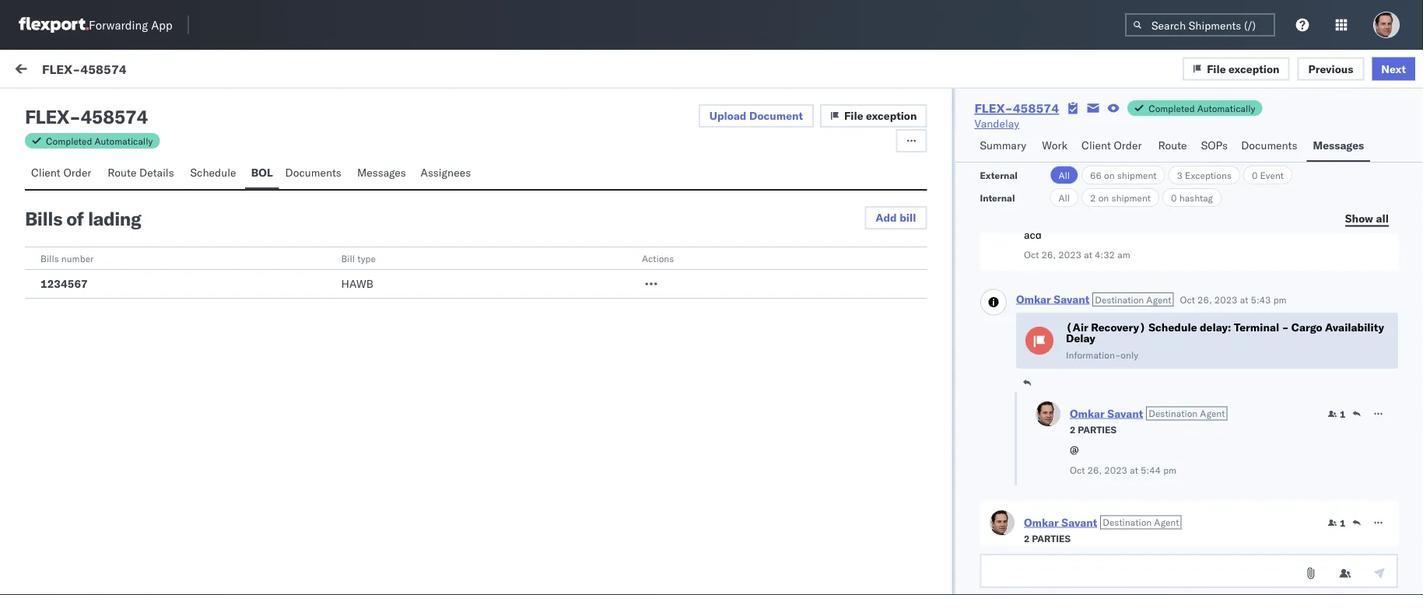 Task type: describe. For each thing, give the bounding box(es) containing it.
@
[[1070, 443, 1079, 457]]

5:44
[[1141, 464, 1161, 476]]

savant up @ oct 26, 2023 at 5:44 pm
[[1108, 407, 1143, 420]]

1 vertical spatial automatically
[[95, 135, 153, 147]]

latent messaging test.
[[47, 195, 159, 209]]

route for route
[[1159, 139, 1188, 152]]

oct 26, 2023, 7:22 pm edt
[[481, 181, 620, 195]]

0 horizontal spatial client order button
[[25, 159, 101, 189]]

route details
[[108, 166, 174, 179]]

1 vertical spatial flex-458574
[[975, 100, 1060, 116]]

0 vertical spatial omkar savant destination agent
[[1016, 292, 1172, 306]]

0 vertical spatial parties
[[1078, 424, 1117, 436]]

terminal
[[1234, 321, 1280, 334]]

flex
[[25, 105, 69, 128]]

2 vertical spatial omkar savant destination agent
[[1024, 516, 1179, 529]]

filing
[[71, 265, 95, 279]]

2 for the bottommost omkar savant button
[[1024, 533, 1030, 545]]

at for @
[[1130, 464, 1138, 476]]

0 vertical spatial agent
[[1147, 294, 1172, 306]]

on for 66
[[1105, 169, 1115, 181]]

1234567
[[40, 277, 88, 291]]

acd oct 26, 2023 at 4:32 am
[[1024, 228, 1130, 261]]

1 flex- 458574 from the top
[[1100, 181, 1173, 195]]

schedule inside (air recovery) schedule delay: terminal - cargo availability delay information-only
[[1149, 321, 1197, 334]]

your
[[271, 265, 292, 279]]

show all button
[[1337, 207, 1399, 230]]

Search Shipments (/) text field
[[1126, 13, 1276, 37]]

2 horizontal spatial 2023
[[1215, 294, 1238, 306]]

messaging
[[81, 195, 133, 209]]

destination for the bottommost omkar savant button
[[1103, 517, 1152, 528]]

(air
[[1066, 321, 1089, 334]]

458574 down "import"
[[81, 105, 148, 128]]

66
[[1091, 169, 1102, 181]]

upload
[[710, 109, 747, 123]]

0 vertical spatial automatically
[[1198, 102, 1256, 114]]

1 horizontal spatial messages button
[[1307, 132, 1371, 162]]

2 for middle omkar savant button
[[1070, 424, 1076, 436]]

internal (0) button
[[98, 92, 175, 122]]

66 on shipment
[[1091, 169, 1157, 181]]

flex- down 2 on shipment
[[1100, 251, 1133, 265]]

1 horizontal spatial completed
[[1149, 102, 1195, 114]]

bills for bills number
[[40, 253, 59, 264]]

delay
[[1066, 332, 1096, 345]]

delay:
[[1200, 321, 1231, 334]]

next
[[1382, 62, 1407, 75]]

savant down lading
[[111, 239, 145, 252]]

1 vertical spatial client
[[31, 166, 61, 179]]

test.
[[136, 195, 159, 209]]

7:00
[[554, 251, 578, 265]]

cargo
[[1292, 321, 1323, 334]]

1 vertical spatial completed automatically
[[46, 135, 153, 147]]

flex- 2271801
[[1100, 399, 1180, 413]]

route button
[[1152, 132, 1195, 162]]

show
[[1346, 211, 1374, 225]]

number
[[61, 253, 94, 264]]

app
[[151, 18, 173, 32]]

external for external
[[980, 169, 1018, 181]]

1 vertical spatial omkar savant button
[[1070, 407, 1143, 420]]

26, inside acd oct 26, 2023 at 4:32 am
[[1042, 249, 1056, 261]]

my work
[[16, 60, 85, 81]]

all for 2
[[1059, 192, 1070, 204]]

0 horizontal spatial file exception
[[845, 109, 917, 123]]

flex - 458574
[[25, 105, 148, 128]]

morale!
[[295, 265, 332, 279]]

exceptions
[[1186, 169, 1232, 181]]

resize handle column header for category
[[1074, 130, 1093, 596]]

1854269
[[1133, 251, 1180, 265]]

pm for 7:00
[[581, 251, 597, 265]]

0 vertical spatial pm
[[1274, 294, 1287, 306]]

1 horizontal spatial client order button
[[1076, 132, 1152, 162]]

external (0) button
[[19, 92, 98, 122]]

work button
[[1036, 132, 1076, 162]]

bills for bills of lading
[[25, 207, 62, 230]]

0 horizontal spatial messages
[[357, 166, 406, 179]]

route details button
[[101, 159, 184, 189]]

@ oct 26, 2023 at 5:44 pm
[[1070, 443, 1177, 476]]

1 horizontal spatial exception
[[1229, 62, 1280, 75]]

1 for middle omkar savant button's 1 button
[[1340, 408, 1346, 420]]

add
[[876, 211, 897, 225]]

forwarding
[[89, 18, 148, 32]]

improve
[[229, 265, 268, 279]]

7:22
[[554, 181, 578, 195]]

26, inside @ oct 26, 2023 at 5:44 pm
[[1088, 464, 1102, 476]]

upload document button
[[699, 104, 814, 128]]

item/shipment
[[1158, 135, 1222, 147]]

2 on shipment
[[1091, 192, 1151, 204]]

forwarding app link
[[19, 17, 173, 33]]

acd
[[1024, 228, 1042, 241]]

route for route details
[[108, 166, 137, 179]]

bol
[[251, 166, 273, 179]]

assignees
[[421, 166, 471, 179]]

schedule inside button
[[190, 166, 236, 179]]

1 horizontal spatial client order
[[1082, 139, 1142, 152]]

sops button
[[1195, 132, 1236, 162]]

2 vertical spatial omkar savant button
[[1024, 516, 1097, 529]]

report
[[183, 265, 213, 279]]

lading
[[88, 207, 141, 230]]

flex- down @ oct 26, 2023 at 5:44 pm
[[1100, 492, 1133, 506]]

only
[[1121, 349, 1139, 361]]

4:32
[[1095, 249, 1115, 261]]

assignees button
[[415, 159, 480, 189]]

0 vertical spatial order
[[1114, 139, 1142, 152]]

import
[[115, 64, 148, 77]]

2 resize handle column header from the left
[[765, 130, 783, 596]]

document
[[750, 109, 803, 123]]

0 vertical spatial client
[[1082, 139, 1112, 152]]

1 vertical spatial omkar savant destination agent
[[1070, 407, 1225, 420]]

2023, for 7:00
[[521, 251, 552, 265]]

flexport. image
[[19, 17, 89, 33]]

3
[[1177, 169, 1183, 181]]

26, for oct 26, 2023, 7:00 pm edt
[[501, 251, 518, 265]]

of
[[66, 207, 84, 230]]

26, for oct 26, 2023, 7:22 pm edt
[[501, 181, 518, 195]]

0 horizontal spatial file
[[845, 109, 864, 123]]

to
[[216, 265, 226, 279]]

flex-458574 link
[[975, 100, 1060, 116]]

0 vertical spatial file exception
[[1208, 62, 1280, 75]]

show all
[[1346, 211, 1390, 225]]

information-
[[1066, 349, 1121, 361]]

schedule button
[[184, 159, 245, 189]]

2 parties button for middle omkar savant button
[[1070, 422, 1117, 436]]

1 horizontal spatial completed automatically
[[1149, 102, 1256, 114]]

2 flex- 458574 from the top
[[1100, 492, 1173, 506]]

(0) for external (0)
[[69, 99, 89, 112]]

0 horizontal spatial completed
[[46, 135, 92, 147]]

1366815
[[1133, 321, 1180, 335]]

0 for 0 event
[[1252, 169, 1258, 181]]

commendation
[[107, 265, 180, 279]]

bol button
[[245, 159, 279, 189]]

savant up the (air
[[1054, 292, 1090, 306]]

all button for 2
[[1050, 188, 1079, 207]]

external for external (0)
[[25, 99, 66, 112]]

add bill button
[[865, 206, 927, 230]]

summary button
[[974, 132, 1036, 162]]

0 vertical spatial omkar savant button
[[1016, 292, 1090, 306]]

1 vertical spatial am
[[53, 265, 68, 279]]

0 horizontal spatial documents
[[285, 166, 342, 179]]

458574 down 5:44
[[1133, 492, 1173, 506]]

0 horizontal spatial client order
[[31, 166, 91, 179]]

2 horizontal spatial 2
[[1091, 192, 1096, 204]]

hawb
[[341, 277, 374, 291]]

bill
[[900, 211, 917, 225]]

2 parties button for the bottommost omkar savant button
[[1024, 531, 1071, 545]]



Task type: vqa. For each thing, say whether or not it's contained in the screenshot.
Next
yes



Task type: locate. For each thing, give the bounding box(es) containing it.
(0) down 'import work' button
[[145, 99, 166, 112]]

0 vertical spatial 2023
[[1059, 249, 1082, 261]]

0 horizontal spatial schedule
[[190, 166, 236, 179]]

0 vertical spatial all
[[1059, 169, 1070, 181]]

upload document
[[710, 109, 803, 123]]

agent for middle omkar savant button
[[1200, 408, 1225, 419]]

recovery)
[[1091, 321, 1146, 334]]

2 edt from the top
[[600, 251, 620, 265]]

0 vertical spatial route
[[1159, 139, 1188, 152]]

documents right bol
[[285, 166, 342, 179]]

on right 66
[[1105, 169, 1115, 181]]

messages
[[1314, 139, 1365, 152], [357, 166, 406, 179]]

flex- up the only
[[1100, 321, 1133, 335]]

category
[[791, 135, 829, 147]]

0 horizontal spatial 2023
[[1059, 249, 1082, 261]]

omkar savant for test.
[[76, 169, 145, 182]]

omkar savant destination agent
[[1016, 292, 1172, 306], [1070, 407, 1225, 420], [1024, 516, 1179, 529]]

at left 5:44
[[1130, 464, 1138, 476]]

2 parties
[[1070, 424, 1117, 436], [1024, 533, 1071, 545]]

destination up 5:44
[[1149, 408, 1198, 419]]

0 horizontal spatial (0)
[[69, 99, 89, 112]]

2023 for acd
[[1059, 249, 1082, 261]]

(0)
[[69, 99, 89, 112], [145, 99, 166, 112]]

oct down @
[[1070, 464, 1085, 476]]

work for my
[[45, 60, 85, 81]]

internal for internal
[[980, 192, 1016, 204]]

omkar savant destination agent up the (air
[[1016, 292, 1172, 306]]

0 vertical spatial internal
[[104, 99, 143, 112]]

omkar
[[76, 169, 108, 182], [76, 239, 108, 252], [1016, 292, 1051, 306], [1070, 407, 1105, 420], [1024, 516, 1059, 529]]

1 vertical spatial pm
[[581, 251, 597, 265]]

all for 66
[[1059, 169, 1070, 181]]

1 horizontal spatial messages
[[1314, 139, 1365, 152]]

omkar savant button down @
[[1024, 516, 1097, 529]]

oct down acd
[[1024, 249, 1039, 261]]

work for related
[[1136, 135, 1156, 147]]

client order up 66 on shipment
[[1082, 139, 1142, 152]]

1 2023, from the top
[[521, 181, 552, 195]]

1 horizontal spatial file exception
[[1208, 62, 1280, 75]]

0 vertical spatial work
[[45, 60, 85, 81]]

hashtag
[[1180, 192, 1214, 204]]

2 parties button
[[1070, 422, 1117, 436], [1024, 531, 1071, 545]]

flex- down the only
[[1100, 399, 1133, 413]]

oct 26, 2023, 7:00 pm edt
[[481, 251, 620, 265]]

0 vertical spatial completed
[[1149, 102, 1195, 114]]

client up 66
[[1082, 139, 1112, 152]]

1 vertical spatial messages
[[357, 166, 406, 179]]

documents button up event
[[1236, 132, 1307, 162]]

internal (0)
[[104, 99, 166, 112]]

2 all button from the top
[[1050, 188, 1079, 207]]

oct inside @ oct 26, 2023 at 5:44 pm
[[1070, 464, 1085, 476]]

1 horizontal spatial file
[[1208, 62, 1227, 75]]

458574 left 3
[[1133, 181, 1173, 195]]

0 vertical spatial at
[[1084, 249, 1092, 261]]

oct left the 7:00
[[481, 251, 499, 265]]

all
[[1377, 211, 1390, 225]]

2 all from the top
[[1059, 192, 1070, 204]]

1 all button from the top
[[1050, 166, 1079, 184]]

forwarding app
[[89, 18, 173, 32]]

1 resize handle column header from the left
[[455, 130, 474, 596]]

1 vertical spatial file exception
[[845, 109, 917, 123]]

458574 up vandelay
[[1013, 100, 1060, 116]]

edt for oct 26, 2023, 7:22 pm edt
[[600, 181, 620, 195]]

automatically
[[1198, 102, 1256, 114], [95, 135, 153, 147]]

0 horizontal spatial work
[[45, 60, 85, 81]]

schedule left bol
[[190, 166, 236, 179]]

client order up latent at the top of page
[[31, 166, 91, 179]]

26, left 5:44
[[1088, 464, 1102, 476]]

bills number
[[40, 253, 94, 264]]

1 horizontal spatial 2023
[[1104, 464, 1128, 476]]

2023 for @
[[1104, 464, 1128, 476]]

0 horizontal spatial exception
[[866, 109, 917, 123]]

omkar savant
[[76, 169, 145, 182], [76, 239, 145, 252]]

all button up acd oct 26, 2023 at 4:32 am
[[1050, 188, 1079, 207]]

message
[[48, 135, 86, 147]]

destination for middle omkar savant button
[[1149, 408, 1198, 419]]

schedule
[[190, 166, 236, 179], [1149, 321, 1197, 334]]

-
[[69, 105, 81, 128], [790, 181, 797, 195], [790, 251, 797, 265], [1282, 321, 1289, 334]]

destination up recovery)
[[1095, 294, 1144, 306]]

1 for 1 button associated with the bottommost omkar savant button
[[1340, 517, 1346, 529]]

agent
[[1147, 294, 1172, 306], [1200, 408, 1225, 419], [1154, 517, 1179, 528]]

0 horizontal spatial pm
[[1164, 464, 1177, 476]]

1 button for middle omkar savant button
[[1328, 408, 1346, 420]]

all button for 66
[[1050, 166, 1079, 184]]

edt for oct 26, 2023, 7:00 pm edt
[[600, 251, 620, 265]]

1 omkar savant from the top
[[76, 169, 145, 182]]

completed up related work item/shipment
[[1149, 102, 1195, 114]]

at inside @ oct 26, 2023 at 5:44 pm
[[1130, 464, 1138, 476]]

client up latent at the top of page
[[31, 166, 61, 179]]

import work
[[115, 64, 177, 77]]

i am filing a commendation report to improve your morale!
[[47, 265, 332, 279]]

2023 up delay: at right
[[1215, 294, 1238, 306]]

on for 2
[[1099, 192, 1110, 204]]

0 vertical spatial 1 button
[[1328, 408, 1346, 420]]

pm
[[581, 181, 597, 195], [581, 251, 597, 265]]

2023 left 5:44
[[1104, 464, 1128, 476]]

0 horizontal spatial documents button
[[279, 159, 351, 189]]

flex- 458574 left 3
[[1100, 181, 1173, 195]]

2 parties for the bottommost omkar savant button
[[1024, 533, 1071, 545]]

0 vertical spatial flex-458574
[[42, 61, 127, 76]]

2 horizontal spatial at
[[1240, 294, 1249, 306]]

omkar savant button up @
[[1070, 407, 1143, 420]]

1 vertical spatial destination
[[1149, 408, 1198, 419]]

0 horizontal spatial 0
[[1172, 192, 1177, 204]]

actions
[[642, 253, 674, 264]]

0 vertical spatial 1
[[1340, 408, 1346, 420]]

event
[[1261, 169, 1284, 181]]

0 vertical spatial schedule
[[190, 166, 236, 179]]

messages button
[[1307, 132, 1371, 162], [351, 159, 415, 189]]

omkar savant up the messaging
[[76, 169, 145, 182]]

details
[[139, 166, 174, 179]]

1 horizontal spatial work
[[1136, 135, 1156, 147]]

0 event
[[1252, 169, 1284, 181]]

1 vertical spatial file
[[845, 109, 864, 123]]

1 horizontal spatial am
[[1118, 249, 1130, 261]]

agent right 2271801
[[1200, 408, 1225, 419]]

None text field
[[980, 554, 1399, 589]]

1 vertical spatial 1 button
[[1328, 517, 1346, 529]]

import work button
[[109, 50, 183, 92]]

flex- down related
[[1100, 181, 1133, 195]]

(0) for internal (0)
[[145, 99, 166, 112]]

messages up show
[[1314, 139, 1365, 152]]

edt right the 7:00
[[600, 251, 620, 265]]

2 (0) from the left
[[145, 99, 166, 112]]

at left 5:43
[[1240, 294, 1249, 306]]

1 (0) from the left
[[69, 99, 89, 112]]

26, for oct 26, 2023 at 5:43 pm
[[1198, 294, 1212, 306]]

1 vertical spatial exception
[[866, 109, 917, 123]]

0 vertical spatial 2 parties
[[1070, 424, 1117, 436]]

0 vertical spatial 2023,
[[521, 181, 552, 195]]

2 2023, from the top
[[521, 251, 552, 265]]

flex- right my
[[42, 61, 80, 76]]

agent down 5:44
[[1154, 517, 1179, 528]]

1 vertical spatial all button
[[1050, 188, 1079, 207]]

1 vertical spatial parties
[[1032, 533, 1071, 545]]

1 vertical spatial external
[[980, 169, 1018, 181]]

route inside "button"
[[1159, 139, 1188, 152]]

1 horizontal spatial (0)
[[145, 99, 166, 112]]

am right 4:32
[[1118, 249, 1130, 261]]

latent
[[47, 195, 78, 209]]

2023,
[[521, 181, 552, 195], [521, 251, 552, 265]]

3 exceptions
[[1177, 169, 1232, 181]]

summary
[[980, 139, 1027, 152]]

0 vertical spatial exception
[[1229, 62, 1280, 75]]

2 vertical spatial at
[[1130, 464, 1138, 476]]

file exception button
[[1183, 57, 1290, 80], [1183, 57, 1290, 80], [821, 104, 927, 128], [821, 104, 927, 128]]

2 vertical spatial destination
[[1103, 517, 1152, 528]]

omkar savant destination agent up @ oct 26, 2023 at 5:44 pm
[[1070, 407, 1225, 420]]

all up acd oct 26, 2023 at 4:32 am
[[1059, 192, 1070, 204]]

- inside (air recovery) schedule delay: terminal - cargo availability delay information-only
[[1282, 321, 1289, 334]]

1 1 from the top
[[1340, 408, 1346, 420]]

1 horizontal spatial external
[[980, 169, 1018, 181]]

flex- 1854269
[[1100, 251, 1180, 265]]

oct right assignees button
[[481, 181, 499, 195]]

documents up 0 event at the top of page
[[1242, 139, 1298, 152]]

omkar savant button
[[1016, 292, 1090, 306], [1070, 407, 1143, 420], [1024, 516, 1097, 529]]

internal for internal (0)
[[104, 99, 143, 112]]

2 omkar savant from the top
[[76, 239, 145, 252]]

(0) up the message
[[69, 99, 89, 112]]

1 all from the top
[[1059, 169, 1070, 181]]

vandelay
[[975, 117, 1020, 130]]

2 parties for middle omkar savant button
[[1070, 424, 1117, 436]]

messages button up show
[[1307, 132, 1371, 162]]

edt right 7:22
[[600, 181, 620, 195]]

1 vertical spatial work
[[1136, 135, 1156, 147]]

bills up i
[[40, 253, 59, 264]]

at for acd
[[1084, 249, 1092, 261]]

resize handle column header for related work item/shipment
[[1384, 130, 1403, 596]]

pm right the 7:00
[[581, 251, 597, 265]]

omkar savant destination agent down @ oct 26, 2023 at 5:44 pm
[[1024, 516, 1179, 529]]

availability
[[1325, 321, 1385, 334]]

client order button up latent at the top of page
[[25, 159, 101, 189]]

omkar savant down lading
[[76, 239, 145, 252]]

type
[[358, 253, 376, 264]]

a
[[98, 265, 104, 279]]

0 horizontal spatial client
[[31, 166, 61, 179]]

2023 inside acd oct 26, 2023 at 4:32 am
[[1059, 249, 1082, 261]]

0 vertical spatial external
[[25, 99, 66, 112]]

0 vertical spatial messages
[[1314, 139, 1365, 152]]

1 vertical spatial at
[[1240, 294, 1249, 306]]

completed automatically up item/shipment
[[1149, 102, 1256, 114]]

route up 3
[[1159, 139, 1188, 152]]

automatically up "sops"
[[1198, 102, 1256, 114]]

bills of lading
[[25, 207, 141, 230]]

0 vertical spatial file
[[1208, 62, 1227, 75]]

shipment for 66 on shipment
[[1118, 169, 1157, 181]]

oct
[[481, 181, 499, 195], [1024, 249, 1039, 261], [481, 251, 499, 265], [1180, 294, 1195, 306], [1070, 464, 1085, 476]]

shipment up 2 on shipment
[[1118, 169, 1157, 181]]

work inside button
[[1042, 139, 1068, 152]]

0 vertical spatial omkar savant
[[76, 169, 145, 182]]

1 vertical spatial 2
[[1070, 424, 1076, 436]]

internal
[[104, 99, 143, 112], [980, 192, 1016, 204]]

0 vertical spatial am
[[1118, 249, 1130, 261]]

external (0)
[[25, 99, 89, 112]]

completed automatically down flex - 458574
[[46, 135, 153, 147]]

work right related
[[1136, 135, 1156, 147]]

completed down flex - 458574
[[46, 135, 92, 147]]

omkar savant for filing
[[76, 239, 145, 252]]

file right document
[[845, 109, 864, 123]]

1 vertical spatial all
[[1059, 192, 1070, 204]]

oct for oct 26, 2023, 7:22 pm edt
[[481, 181, 499, 195]]

0 left hashtag
[[1172, 192, 1177, 204]]

5:43
[[1251, 294, 1271, 306]]

26, down acd
[[1042, 249, 1056, 261]]

1 horizontal spatial automatically
[[1198, 102, 1256, 114]]

route up the messaging
[[108, 166, 137, 179]]

26, left 7:22
[[501, 181, 518, 195]]

file down search shipments (/) text box
[[1208, 62, 1227, 75]]

0 vertical spatial work
[[151, 64, 177, 77]]

1 vertical spatial completed
[[46, 135, 92, 147]]

oct inside acd oct 26, 2023 at 4:32 am
[[1024, 249, 1039, 261]]

internal inside button
[[104, 99, 143, 112]]

26, up delay: at right
[[1198, 294, 1212, 306]]

add bill
[[876, 211, 917, 225]]

1 horizontal spatial flex-458574
[[975, 100, 1060, 116]]

1 vertical spatial edt
[[600, 251, 620, 265]]

client order button up 66 on shipment
[[1076, 132, 1152, 162]]

external down summary button
[[980, 169, 1018, 181]]

agent up 1366815
[[1147, 294, 1172, 306]]

savant up test.
[[111, 169, 145, 182]]

1 edt from the top
[[600, 181, 620, 195]]

bills left of
[[25, 207, 62, 230]]

all button down the work button
[[1050, 166, 1079, 184]]

savant down @
[[1062, 516, 1097, 529]]

1 pm from the top
[[581, 181, 597, 195]]

2271801
[[1133, 399, 1180, 413]]

flex-458574 up vandelay
[[975, 100, 1060, 116]]

1 horizontal spatial documents button
[[1236, 132, 1307, 162]]

external inside button
[[25, 99, 66, 112]]

flex- up vandelay
[[975, 100, 1013, 116]]

2
[[1091, 192, 1096, 204], [1070, 424, 1076, 436], [1024, 533, 1030, 545]]

client
[[1082, 139, 1112, 152], [31, 166, 61, 179]]

route inside button
[[108, 166, 137, 179]]

2 1 button from the top
[[1328, 517, 1346, 529]]

am inside acd oct 26, 2023 at 4:32 am
[[1118, 249, 1130, 261]]

1 horizontal spatial schedule
[[1149, 321, 1197, 334]]

0 horizontal spatial route
[[108, 166, 137, 179]]

schedule left delay: at right
[[1149, 321, 1197, 334]]

pm right 7:22
[[581, 181, 597, 195]]

458574 down forwarding app link
[[80, 61, 127, 76]]

work
[[45, 60, 85, 81], [1136, 135, 1156, 147]]

(air recovery) schedule delay: terminal - cargo availability delay information-only
[[1066, 321, 1385, 361]]

0 vertical spatial destination
[[1095, 294, 1144, 306]]

resize handle column header
[[455, 130, 474, 596], [765, 130, 783, 596], [1074, 130, 1093, 596], [1384, 130, 1403, 596]]

1 vertical spatial client order
[[31, 166, 91, 179]]

related work item/shipment
[[1101, 135, 1222, 147]]

1 vertical spatial shipment
[[1112, 192, 1151, 204]]

external down my work
[[25, 99, 66, 112]]

1 vertical spatial on
[[1099, 192, 1110, 204]]

destination down 5:44
[[1103, 517, 1152, 528]]

client order
[[1082, 139, 1142, 152], [31, 166, 91, 179]]

oct for oct 26, 2023 at 5:43 pm
[[1180, 294, 1195, 306]]

2023, left the 7:00
[[521, 251, 552, 265]]

2 vertical spatial 2
[[1024, 533, 1030, 545]]

order
[[1114, 139, 1142, 152], [63, 166, 91, 179]]

at inside acd oct 26, 2023 at 4:32 am
[[1084, 249, 1092, 261]]

resize handle column header for message
[[455, 130, 474, 596]]

on down 66
[[1099, 192, 1110, 204]]

2023, left 7:22
[[521, 181, 552, 195]]

work right summary button
[[1042, 139, 1068, 152]]

oct up 1366815
[[1180, 294, 1195, 306]]

work right "import"
[[151, 64, 177, 77]]

bills
[[25, 207, 62, 230], [40, 253, 59, 264]]

internal down "import"
[[104, 99, 143, 112]]

2 1 from the top
[[1340, 517, 1346, 529]]

2023 inside @ oct 26, 2023 at 5:44 pm
[[1104, 464, 1128, 476]]

0 horizontal spatial at
[[1084, 249, 1092, 261]]

pm right 5:43
[[1274, 294, 1287, 306]]

bill type
[[341, 253, 376, 264]]

next button
[[1373, 57, 1416, 80]]

0 horizontal spatial work
[[151, 64, 177, 77]]

1 vertical spatial agent
[[1200, 408, 1225, 419]]

2 pm from the top
[[581, 251, 597, 265]]

pm for 7:22
[[581, 181, 597, 195]]

26,
[[501, 181, 518, 195], [1042, 249, 1056, 261], [501, 251, 518, 265], [1198, 294, 1212, 306], [1088, 464, 1102, 476]]

2023 left 4:32
[[1059, 249, 1082, 261]]

0 for 0 hashtag
[[1172, 192, 1177, 204]]

0 horizontal spatial flex-458574
[[42, 61, 127, 76]]

0 vertical spatial bills
[[25, 207, 62, 230]]

at left 4:32
[[1084, 249, 1092, 261]]

0 horizontal spatial messages button
[[351, 159, 415, 189]]

1 vertical spatial 2023,
[[521, 251, 552, 265]]

work inside button
[[151, 64, 177, 77]]

1 horizontal spatial client
[[1082, 139, 1112, 152]]

0 horizontal spatial order
[[63, 166, 91, 179]]

file exception
[[1208, 62, 1280, 75], [845, 109, 917, 123]]

1 1 button from the top
[[1328, 408, 1346, 420]]

0 vertical spatial 2 parties button
[[1070, 422, 1117, 436]]

bill
[[341, 253, 355, 264]]

1 horizontal spatial parties
[[1078, 424, 1117, 436]]

oct 26, 2023 at 5:43 pm
[[1180, 294, 1287, 306]]

1 horizontal spatial 2
[[1070, 424, 1076, 436]]

destination
[[1095, 294, 1144, 306], [1149, 408, 1198, 419], [1103, 517, 1152, 528]]

oct for oct 26, 2023, 7:00 pm edt
[[481, 251, 499, 265]]

flex-458574 down forwarding app link
[[42, 61, 127, 76]]

previous button
[[1298, 57, 1365, 80]]

3 resize handle column header from the left
[[1074, 130, 1093, 596]]

0 horizontal spatial parties
[[1032, 533, 1071, 545]]

agent for the bottommost omkar savant button
[[1154, 517, 1179, 528]]

flex- 1366815
[[1100, 321, 1180, 335]]

documents button right bol
[[279, 159, 351, 189]]

shipment for 2 on shipment
[[1112, 192, 1151, 204]]

2023, for 7:22
[[521, 181, 552, 195]]

1 horizontal spatial order
[[1114, 139, 1142, 152]]

omkar savant button up the (air
[[1016, 292, 1090, 306]]

sops
[[1202, 139, 1228, 152]]

1 button for the bottommost omkar savant button
[[1328, 517, 1346, 529]]

vandelay link
[[975, 116, 1020, 132]]

am right i
[[53, 265, 68, 279]]

related
[[1101, 135, 1133, 147]]

1 vertical spatial order
[[63, 166, 91, 179]]

1 horizontal spatial documents
[[1242, 139, 1298, 152]]

order up latent at the top of page
[[63, 166, 91, 179]]

pm inside @ oct 26, 2023 at 5:44 pm
[[1164, 464, 1177, 476]]

all down the work button
[[1059, 169, 1070, 181]]

0 vertical spatial client order
[[1082, 139, 1142, 152]]

my
[[16, 60, 40, 81]]

automatically up route details at the left of page
[[95, 135, 153, 147]]

completed automatically
[[1149, 102, 1256, 114], [46, 135, 153, 147]]

0 vertical spatial shipment
[[1118, 169, 1157, 181]]

4 resize handle column header from the left
[[1384, 130, 1403, 596]]



